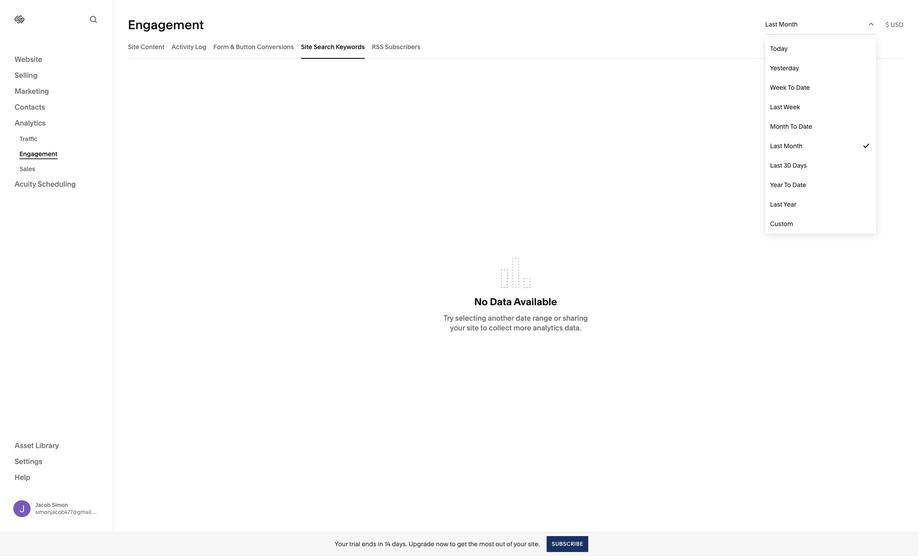 Task type: locate. For each thing, give the bounding box(es) containing it.
date up last week
[[797, 84, 811, 92]]

1 vertical spatial engagement
[[19, 150, 57, 158]]

last inside last month button
[[766, 20, 778, 28]]

engagement link
[[19, 147, 103, 162]]

1 site from the left
[[128, 43, 139, 51]]

data.
[[565, 324, 582, 333]]

site inside button
[[128, 43, 139, 51]]

site left search
[[301, 43, 313, 51]]

week
[[771, 84, 787, 92], [784, 103, 801, 111]]

your trial ends in 14 days. upgrade now to get the most out of your site.
[[335, 541, 540, 549]]

to down last week
[[791, 123, 798, 131]]

activity log
[[172, 43, 207, 51]]

sales
[[19, 165, 35, 173]]

acuity scheduling link
[[15, 179, 98, 190]]

your right the of
[[514, 541, 527, 549]]

days
[[793, 162, 808, 170]]

engagement down "traffic"
[[19, 150, 57, 158]]

0 vertical spatial year
[[771, 181, 784, 189]]

activity log button
[[172, 35, 207, 59]]

site content button
[[128, 35, 165, 59]]

marketing link
[[15, 86, 98, 97]]

to left get at bottom
[[450, 541, 456, 549]]

1 vertical spatial last month
[[771, 142, 803, 150]]

traffic
[[19, 135, 37, 143]]

to up last week
[[789, 84, 795, 92]]

simonjacob477@gmail.com
[[35, 509, 104, 516]]

date down days
[[793, 181, 807, 189]]

keywords
[[336, 43, 365, 51]]

2 site from the left
[[301, 43, 313, 51]]

last
[[766, 20, 778, 28], [771, 103, 783, 111], [771, 142, 783, 150], [771, 162, 783, 170], [771, 201, 783, 209]]

custom
[[771, 220, 794, 228]]

log
[[195, 43, 207, 51]]

help link
[[15, 473, 30, 483]]

in
[[378, 541, 383, 549]]

0 vertical spatial month
[[780, 20, 798, 28]]

to
[[789, 84, 795, 92], [791, 123, 798, 131], [785, 181, 792, 189]]

your
[[335, 541, 348, 549]]

site for site search keywords
[[301, 43, 313, 51]]

14
[[385, 541, 391, 549]]

site for site content
[[128, 43, 139, 51]]

jacob simon simonjacob477@gmail.com
[[35, 502, 104, 516]]

last month inside button
[[766, 20, 798, 28]]

activity
[[172, 43, 194, 51]]

form & button conversions
[[214, 43, 294, 51]]

1 horizontal spatial to
[[481, 324, 488, 333]]

your inside try selecting another date range or sharing your site to collect more analytics data.
[[450, 324, 465, 333]]

month down last week
[[771, 123, 790, 131]]

1 horizontal spatial site
[[301, 43, 313, 51]]

site content
[[128, 43, 165, 51]]

of
[[507, 541, 513, 549]]

0 vertical spatial engagement
[[128, 17, 204, 32]]

to
[[481, 324, 488, 333], [450, 541, 456, 549]]

rss subscribers button
[[372, 35, 421, 59]]

try
[[444, 314, 454, 323]]

month
[[780, 20, 798, 28], [771, 123, 790, 131], [784, 142, 803, 150]]

0 horizontal spatial engagement
[[19, 150, 57, 158]]

site left "content"
[[128, 43, 139, 51]]

get
[[458, 541, 467, 549]]

1 vertical spatial to
[[791, 123, 798, 131]]

last month up 30
[[771, 142, 803, 150]]

data
[[490, 296, 512, 308]]

settings
[[15, 457, 42, 466]]

last month up today
[[766, 20, 798, 28]]

0 vertical spatial to
[[789, 84, 795, 92]]

1 vertical spatial your
[[514, 541, 527, 549]]

to down 30
[[785, 181, 792, 189]]

available
[[514, 296, 558, 308]]

form
[[214, 43, 229, 51]]

site
[[128, 43, 139, 51], [301, 43, 313, 51]]

to inside try selecting another date range or sharing your site to collect more analytics data.
[[481, 324, 488, 333]]

button
[[236, 43, 256, 51]]

week up month to date
[[784, 103, 801, 111]]

1 vertical spatial date
[[799, 123, 813, 131]]

2 vertical spatial month
[[784, 142, 803, 150]]

range
[[533, 314, 553, 323]]

0 horizontal spatial site
[[128, 43, 139, 51]]

month to date
[[771, 123, 813, 131]]

ends
[[362, 541, 377, 549]]

last up custom
[[771, 201, 783, 209]]

date
[[797, 84, 811, 92], [799, 123, 813, 131], [793, 181, 807, 189]]

sales link
[[19, 162, 103, 177]]

website
[[15, 55, 42, 64]]

week down yesterday
[[771, 84, 787, 92]]

year up last year
[[771, 181, 784, 189]]

simon
[[52, 502, 68, 509]]

0 vertical spatial date
[[797, 84, 811, 92]]

year down year to date
[[784, 201, 797, 209]]

0 vertical spatial last month
[[766, 20, 798, 28]]

1 vertical spatial year
[[784, 201, 797, 209]]

year
[[771, 181, 784, 189], [784, 201, 797, 209]]

content
[[141, 43, 165, 51]]

no data available
[[475, 296, 558, 308]]

your down try
[[450, 324, 465, 333]]

date down last week
[[799, 123, 813, 131]]

2 vertical spatial to
[[785, 181, 792, 189]]

1 horizontal spatial engagement
[[128, 17, 204, 32]]

0 vertical spatial to
[[481, 324, 488, 333]]

engagement up "content"
[[128, 17, 204, 32]]

tab list
[[128, 35, 904, 59]]

$ usd
[[886, 21, 904, 29]]

last year
[[771, 201, 797, 209]]

month up today
[[780, 20, 798, 28]]

site inside button
[[301, 43, 313, 51]]

month down month to date
[[784, 142, 803, 150]]

tab list containing site content
[[128, 35, 904, 59]]

1 vertical spatial month
[[771, 123, 790, 131]]

usd
[[891, 21, 904, 29]]

0 horizontal spatial your
[[450, 324, 465, 333]]

30
[[784, 162, 792, 170]]

last up today
[[766, 20, 778, 28]]

your
[[450, 324, 465, 333], [514, 541, 527, 549]]

to for week
[[789, 84, 795, 92]]

last up last 30 days
[[771, 142, 783, 150]]

form & button conversions button
[[214, 35, 294, 59]]

last month
[[766, 20, 798, 28], [771, 142, 803, 150]]

to right "site"
[[481, 324, 488, 333]]

rss
[[372, 43, 384, 51]]

engagement
[[128, 17, 204, 32], [19, 150, 57, 158]]

last month button
[[766, 15, 877, 34]]

2 vertical spatial date
[[793, 181, 807, 189]]

0 horizontal spatial to
[[450, 541, 456, 549]]

today
[[771, 45, 788, 53]]

0 vertical spatial your
[[450, 324, 465, 333]]



Task type: describe. For each thing, give the bounding box(es) containing it.
1 horizontal spatial your
[[514, 541, 527, 549]]

more
[[514, 324, 532, 333]]

analytics
[[15, 119, 46, 128]]

site
[[467, 324, 479, 333]]

year to date
[[771, 181, 807, 189]]

jacob
[[35, 502, 51, 509]]

to for month
[[791, 123, 798, 131]]

most
[[480, 541, 494, 549]]

conversions
[[257, 43, 294, 51]]

subscribers
[[385, 43, 421, 51]]

sharing
[[563, 314, 588, 323]]

contacts
[[15, 103, 45, 112]]

last 30 days
[[771, 162, 808, 170]]

to for year
[[785, 181, 792, 189]]

library
[[35, 442, 59, 450]]

date for year to date
[[793, 181, 807, 189]]

asset library link
[[15, 441, 98, 452]]

last week
[[771, 103, 801, 111]]

1 vertical spatial week
[[784, 103, 801, 111]]

date for month to date
[[799, 123, 813, 131]]

scheduling
[[38, 180, 76, 189]]

0 vertical spatial week
[[771, 84, 787, 92]]

website link
[[15, 54, 98, 65]]

site search keywords button
[[301, 35, 365, 59]]

0 horizontal spatial year
[[771, 181, 784, 189]]

asset library
[[15, 442, 59, 450]]

asset
[[15, 442, 34, 450]]

another
[[488, 314, 515, 323]]

selling
[[15, 71, 38, 80]]

days.
[[392, 541, 408, 549]]

$
[[886, 21, 890, 29]]

the
[[469, 541, 478, 549]]

rss subscribers
[[372, 43, 421, 51]]

date
[[516, 314, 531, 323]]

selecting
[[456, 314, 487, 323]]

collect
[[489, 324, 512, 333]]

subscribe button
[[547, 537, 589, 553]]

marketing
[[15, 87, 49, 96]]

&
[[230, 43, 235, 51]]

trial
[[350, 541, 361, 549]]

subscribe
[[552, 541, 584, 548]]

selling link
[[15, 70, 98, 81]]

last down week to date
[[771, 103, 783, 111]]

last left 30
[[771, 162, 783, 170]]

traffic link
[[19, 132, 103, 147]]

week to date
[[771, 84, 811, 92]]

help
[[15, 473, 30, 482]]

1 horizontal spatial year
[[784, 201, 797, 209]]

or
[[554, 314, 561, 323]]

try selecting another date range or sharing your site to collect more analytics data.
[[444, 314, 588, 333]]

site search keywords
[[301, 43, 365, 51]]

out
[[496, 541, 506, 549]]

acuity scheduling
[[15, 180, 76, 189]]

search
[[314, 43, 335, 51]]

settings link
[[15, 457, 98, 468]]

contacts link
[[15, 102, 98, 113]]

1 vertical spatial to
[[450, 541, 456, 549]]

acuity
[[15, 180, 36, 189]]

yesterday
[[771, 64, 800, 72]]

no
[[475, 296, 488, 308]]

analytics
[[533, 324, 563, 333]]

month inside button
[[780, 20, 798, 28]]

now
[[436, 541, 449, 549]]

upgrade
[[409, 541, 435, 549]]

analytics link
[[15, 118, 98, 129]]

site.
[[528, 541, 540, 549]]

date for week to date
[[797, 84, 811, 92]]



Task type: vqa. For each thing, say whether or not it's contained in the screenshot.
'last month' inside Last Month button
yes



